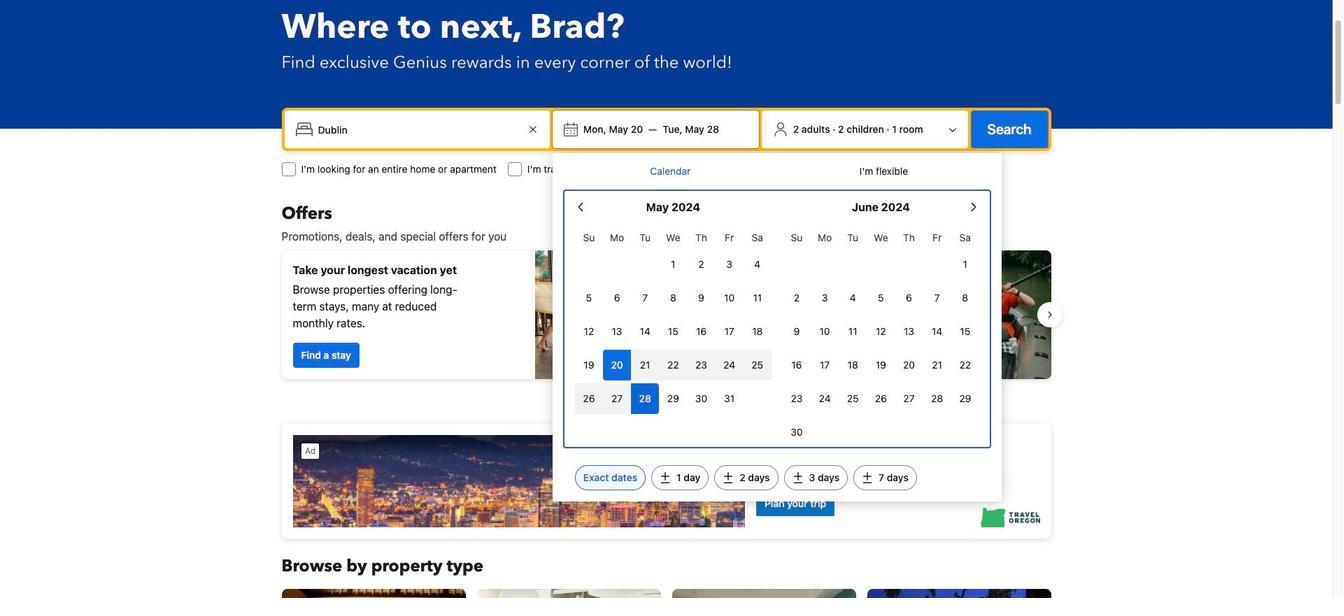 Task type: describe. For each thing, give the bounding box(es) containing it.
28 May 2024 checkbox
[[631, 383, 659, 414]]

10 May 2024 checkbox
[[716, 283, 744, 314]]

30 June 2024 checkbox
[[783, 417, 811, 448]]

4 May 2024 checkbox
[[744, 249, 772, 280]]

6 June 2024 checkbox
[[895, 283, 923, 314]]

21 May 2024 checkbox
[[631, 350, 659, 381]]

22 May 2024 checkbox
[[659, 350, 688, 381]]

a young girl and woman kayak on a river image
[[672, 251, 1051, 379]]

17 May 2024 checkbox
[[716, 316, 744, 347]]

26 May 2024 checkbox
[[575, 383, 603, 414]]

18 May 2024 checkbox
[[744, 316, 772, 347]]

5 May 2024 checkbox
[[575, 283, 603, 314]]

16 June 2024 checkbox
[[783, 350, 811, 381]]

14 June 2024 checkbox
[[923, 316, 952, 347]]

29 May 2024 checkbox
[[659, 383, 688, 414]]

11 May 2024 checkbox
[[744, 283, 772, 314]]

12 June 2024 checkbox
[[867, 316, 895, 347]]

25 June 2024 checkbox
[[839, 383, 867, 414]]

5 June 2024 checkbox
[[867, 283, 895, 314]]

advertisement element
[[282, 424, 1051, 539]]

17 June 2024 checkbox
[[811, 350, 839, 381]]

Where are you going? field
[[312, 117, 525, 142]]

9 May 2024 checkbox
[[688, 283, 716, 314]]

1 June 2024 checkbox
[[952, 249, 980, 280]]

7 June 2024 checkbox
[[923, 283, 952, 314]]

26 June 2024 checkbox
[[867, 383, 895, 414]]

14 May 2024 checkbox
[[631, 316, 659, 347]]

1 May 2024 checkbox
[[659, 249, 688, 280]]

19 June 2024 checkbox
[[867, 350, 895, 381]]

22 June 2024 checkbox
[[952, 350, 980, 381]]

8 June 2024 checkbox
[[952, 283, 980, 314]]

24 May 2024 checkbox
[[716, 350, 744, 381]]

23 June 2024 checkbox
[[783, 383, 811, 414]]



Task type: vqa. For each thing, say whether or not it's contained in the screenshot.
7 June 2024 option
yes



Task type: locate. For each thing, give the bounding box(es) containing it.
29 June 2024 checkbox
[[952, 383, 980, 414]]

grid
[[575, 224, 772, 414], [783, 224, 980, 448]]

tab list
[[564, 153, 991, 191]]

16 May 2024 checkbox
[[688, 316, 716, 347]]

19 May 2024 checkbox
[[575, 350, 603, 381]]

1 grid from the left
[[575, 224, 772, 414]]

31 May 2024 checkbox
[[716, 383, 744, 414]]

15 May 2024 checkbox
[[659, 316, 688, 347]]

2 June 2024 checkbox
[[783, 283, 811, 314]]

main content
[[270, 203, 1063, 598]]

3 June 2024 checkbox
[[811, 283, 839, 314]]

13 May 2024 checkbox
[[603, 316, 631, 347]]

region
[[270, 245, 1063, 385]]

18 June 2024 checkbox
[[839, 350, 867, 381]]

6 May 2024 checkbox
[[603, 283, 631, 314]]

15 June 2024 checkbox
[[952, 316, 980, 347]]

1 horizontal spatial grid
[[783, 224, 980, 448]]

11 June 2024 checkbox
[[839, 316, 867, 347]]

30 May 2024 checkbox
[[688, 383, 716, 414]]

2 grid from the left
[[783, 224, 980, 448]]

progress bar
[[658, 390, 675, 396]]

2 May 2024 checkbox
[[688, 249, 716, 280]]

20 June 2024 checkbox
[[895, 350, 923, 381]]

cell
[[603, 347, 631, 381], [631, 347, 659, 381], [659, 347, 688, 381], [688, 347, 716, 381], [716, 347, 744, 381], [744, 347, 772, 381], [575, 381, 603, 414], [603, 381, 631, 414], [631, 381, 659, 414]]

take your longest vacation yet image
[[535, 251, 661, 379]]

3 May 2024 checkbox
[[716, 249, 744, 280]]

27 May 2024 checkbox
[[603, 383, 631, 414]]

12 May 2024 checkbox
[[575, 316, 603, 347]]

13 June 2024 checkbox
[[895, 316, 923, 347]]

20 May 2024 checkbox
[[603, 350, 631, 381]]

24 June 2024 checkbox
[[811, 383, 839, 414]]

0 horizontal spatial grid
[[575, 224, 772, 414]]

27 June 2024 checkbox
[[895, 383, 923, 414]]

4 June 2024 checkbox
[[839, 283, 867, 314]]

28 June 2024 checkbox
[[923, 383, 952, 414]]

25 May 2024 checkbox
[[744, 350, 772, 381]]

8 May 2024 checkbox
[[659, 283, 688, 314]]

7 May 2024 checkbox
[[631, 283, 659, 314]]

23 May 2024 checkbox
[[688, 350, 716, 381]]

10 June 2024 checkbox
[[811, 316, 839, 347]]

21 June 2024 checkbox
[[923, 350, 952, 381]]

9 June 2024 checkbox
[[783, 316, 811, 347]]



